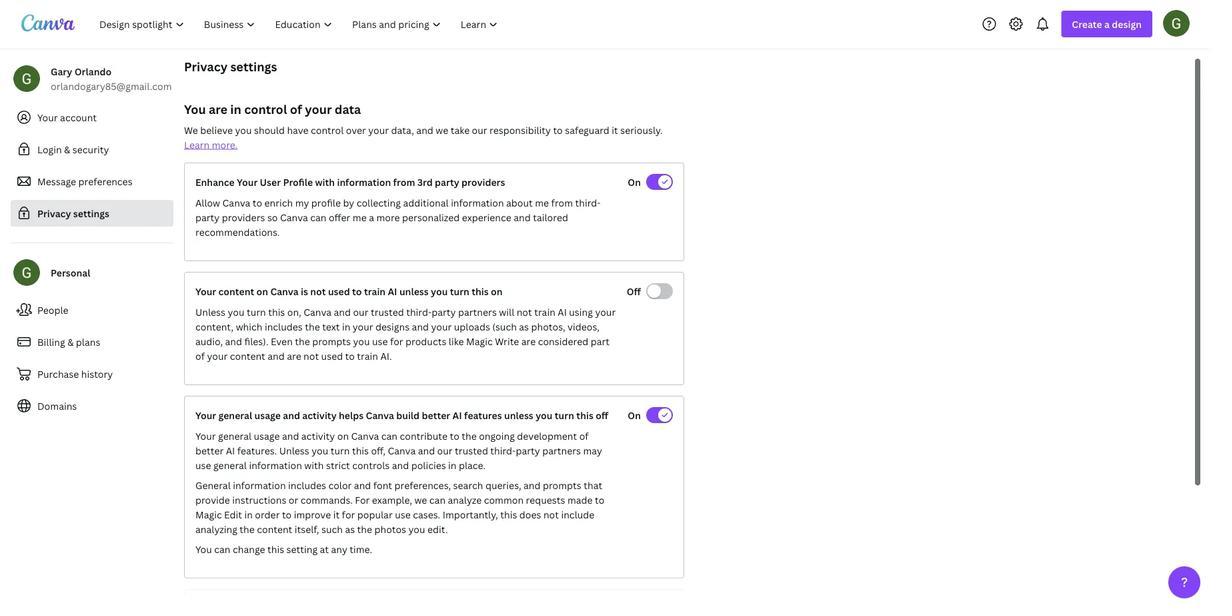 Task type: vqa. For each thing, say whether or not it's contained in the screenshot.
'it' to the bottom
yes



Task type: locate. For each thing, give the bounding box(es) containing it.
on right off
[[628, 409, 641, 422]]

1 horizontal spatial better
[[422, 409, 451, 422]]

you inside we believe you should have control over your data, and we take our responsibility to safeguard it seriously. learn more.
[[235, 124, 252, 136]]

0 vertical spatial unless
[[400, 285, 429, 298]]

1 vertical spatial are
[[522, 335, 536, 348]]

settings
[[230, 58, 277, 75], [73, 207, 109, 220]]

1 vertical spatial of
[[195, 350, 205, 363]]

on
[[628, 176, 641, 188], [628, 409, 641, 422]]

0 horizontal spatial use
[[195, 459, 211, 472]]

0 vertical spatial &
[[64, 143, 70, 156]]

& for login
[[64, 143, 70, 156]]

0 vertical spatial activity
[[302, 409, 337, 422]]

information up the instructions
[[233, 479, 286, 492]]

not down is
[[304, 350, 319, 363]]

security
[[73, 143, 109, 156]]

0 vertical spatial we
[[436, 124, 449, 136]]

0 vertical spatial of
[[290, 101, 302, 117]]

0 vertical spatial providers
[[462, 176, 505, 188]]

2 vertical spatial use
[[395, 509, 411, 521]]

1 vertical spatial a
[[369, 211, 374, 224]]

canva up off,
[[351, 430, 379, 443]]

experience
[[462, 211, 512, 224]]

content down files).
[[230, 350, 265, 363]]

information inside general information includes color and font preferences, search queries, and prompts that provide instructions or commands. for example, we can analyze common requests made to magic edit in order to improve it for popular use cases. importantly, this does not include analyzing the content itself, such as the photos you edit.
[[233, 479, 286, 492]]

unless up content,
[[195, 306, 226, 319]]

1 vertical spatial on
[[628, 409, 641, 422]]

it inside general information includes color and font preferences, search queries, and prompts that provide instructions or commands. for example, we can analyze common requests made to magic edit in order to improve it for popular use cases. importantly, this does not include analyzing the content itself, such as the photos you edit.
[[333, 509, 340, 521]]

take
[[451, 124, 470, 136]]

0 horizontal spatial as
[[345, 523, 355, 536]]

providers inside allow canva to enrich my profile by collecting additional information about me from third- party providers so canva can offer me a more personalized experience and tailored recommendations.
[[222, 211, 265, 224]]

1 vertical spatial settings
[[73, 207, 109, 220]]

a inside 'dropdown button'
[[1105, 18, 1110, 30]]

products
[[406, 335, 447, 348]]

to left enrich
[[253, 196, 262, 209]]

1 horizontal spatial unless
[[279, 445, 309, 457]]

your general usage and activity helps canva build better ai features unless you turn this off
[[195, 409, 609, 422]]

your
[[37, 111, 58, 124], [237, 176, 258, 188], [195, 285, 216, 298], [195, 409, 216, 422], [195, 430, 216, 443]]

1 horizontal spatial as
[[519, 321, 529, 333]]

me down by
[[353, 211, 367, 224]]

your inside your account link
[[37, 111, 58, 124]]

1 vertical spatial includes
[[288, 479, 326, 492]]

considered
[[538, 335, 589, 348]]

0 vertical spatial it
[[612, 124, 618, 136]]

canva up text
[[304, 306, 332, 319]]

1 vertical spatial as
[[345, 523, 355, 536]]

are up believe
[[209, 101, 228, 117]]

1 vertical spatial providers
[[222, 211, 265, 224]]

off
[[596, 409, 609, 422]]

your for your general usage and activity helps canva build better ai features unless you turn this off
[[195, 409, 216, 422]]

1 horizontal spatial trusted
[[455, 445, 488, 457]]

as inside the unless you turn this on, canva and our trusted third-party partners will not train ai using your content, which includes the text in your designs and your uploads (such as photos, videos, audio, and files). even the prompts you use for products like magic write are considered part of your content and are not used to train ai.
[[519, 321, 529, 333]]

by
[[343, 196, 354, 209]]

1 vertical spatial used
[[321, 350, 343, 363]]

party
[[435, 176, 460, 188], [195, 211, 220, 224], [432, 306, 456, 319], [516, 445, 540, 457]]

a down collecting
[[369, 211, 374, 224]]

magic down uploads
[[466, 335, 493, 348]]

unless inside the unless you turn this on, canva and our trusted third-party partners will not train ai using your content, which includes the text in your designs and your uploads (such as photos, videos, audio, and files). even the prompts you use for products like magic write are considered part of your content and are not used to train ai.
[[195, 306, 226, 319]]

canva
[[223, 196, 250, 209], [280, 211, 308, 224], [270, 285, 299, 298], [304, 306, 332, 319], [366, 409, 394, 422], [351, 430, 379, 443], [388, 445, 416, 457]]

2 vertical spatial of
[[580, 430, 589, 443]]

is
[[301, 285, 308, 298]]

with
[[315, 176, 335, 188], [304, 459, 324, 472]]

on down seriously.
[[628, 176, 641, 188]]

people link
[[11, 297, 173, 324]]

1 vertical spatial third-
[[406, 306, 432, 319]]

better inside your general usage and activity on canva can contribute to the ongoing development of better ai features. unless you turn this off, canva and our trusted third-party partners may use general information with strict controls and policies in place.
[[195, 445, 224, 457]]

development
[[517, 430, 577, 443]]

trusted
[[371, 306, 404, 319], [455, 445, 488, 457]]

0 horizontal spatial third-
[[406, 306, 432, 319]]

on for enhance your user profile with information from 3rd party providers
[[628, 176, 641, 188]]

to inside we believe you should have control over your data, and we take our responsibility to safeguard it seriously. learn more.
[[553, 124, 563, 136]]

a left design
[[1105, 18, 1110, 30]]

your down the audio,
[[207, 350, 228, 363]]

2 horizontal spatial of
[[580, 430, 589, 443]]

of up may on the left bottom of the page
[[580, 430, 589, 443]]

0 vertical spatial unless
[[195, 306, 226, 319]]

provide
[[195, 494, 230, 507]]

in right edit
[[245, 509, 253, 521]]

canva down my
[[280, 211, 308, 224]]

your for your general usage and activity on canva can contribute to the ongoing development of better ai features. unless you turn this off, canva and our trusted third-party partners may use general information with strict controls and policies in place.
[[195, 430, 216, 443]]

0 horizontal spatial better
[[195, 445, 224, 457]]

general for your general usage and activity on canva can contribute to the ongoing development of better ai features. unless you turn this off, canva and our trusted third-party partners may use general information with strict controls and policies in place.
[[218, 430, 252, 443]]

of down the audio,
[[195, 350, 205, 363]]

in right text
[[342, 321, 351, 333]]

and up font
[[392, 459, 409, 472]]

usage for helps
[[255, 409, 281, 422]]

to left safeguard
[[553, 124, 563, 136]]

used right is
[[328, 285, 350, 298]]

to inside allow canva to enrich my profile by collecting additional information about me from third- party providers so canva can offer me a more personalized experience and tailored recommendations.
[[253, 196, 262, 209]]

ai left features.
[[226, 445, 235, 457]]

our
[[472, 124, 488, 136], [353, 306, 369, 319], [437, 445, 453, 457]]

1 vertical spatial control
[[311, 124, 344, 136]]

1 horizontal spatial for
[[390, 335, 403, 348]]

third- inside allow canva to enrich my profile by collecting additional information about me from third- party providers so canva can offer me a more personalized experience and tailored recommendations.
[[575, 196, 601, 209]]

1 horizontal spatial me
[[535, 196, 549, 209]]

turn inside your general usage and activity on canva can contribute to the ongoing development of better ai features. unless you turn this off, canva and our trusted third-party partners may use general information with strict controls and policies in place.
[[331, 445, 350, 457]]

gary orlando image
[[1164, 10, 1190, 37]]

your inside we believe you should have control over your data, and we take our responsibility to safeguard it seriously. learn more.
[[369, 124, 389, 136]]

providers up experience at top left
[[462, 176, 505, 188]]

this down common
[[501, 509, 517, 521]]

turn up strict
[[331, 445, 350, 457]]

activity left helps
[[302, 409, 337, 422]]

usage inside your general usage and activity on canva can contribute to the ongoing development of better ai features. unless you turn this off, canva and our trusted third-party partners may use general information with strict controls and policies in place.
[[254, 430, 280, 443]]

0 vertical spatial train
[[364, 285, 386, 298]]

on for your general usage and activity helps canva build better ai features unless you turn this off
[[628, 409, 641, 422]]

1 horizontal spatial of
[[290, 101, 302, 117]]

1 vertical spatial you
[[195, 543, 212, 556]]

you up more.
[[235, 124, 252, 136]]

this
[[472, 285, 489, 298], [268, 306, 285, 319], [577, 409, 594, 422], [352, 445, 369, 457], [501, 509, 517, 521], [268, 543, 284, 556]]

create a design
[[1072, 18, 1142, 30]]

in inside the unless you turn this on, canva and our trusted third-party partners will not train ai using your content, which includes the text in your designs and your uploads (such as photos, videos, audio, and files). even the prompts you use for products like magic write are considered part of your content and are not used to train ai.
[[342, 321, 351, 333]]

1 vertical spatial activity
[[301, 430, 335, 443]]

1 horizontal spatial settings
[[230, 58, 277, 75]]

for down for
[[342, 509, 355, 521]]

magic down provide
[[195, 509, 222, 521]]

train up designs on the left bottom of page
[[364, 285, 386, 298]]

privacy settings up you are in control of your data
[[184, 58, 277, 75]]

1 horizontal spatial from
[[552, 196, 573, 209]]

can
[[310, 211, 327, 224], [381, 430, 398, 443], [430, 494, 446, 507], [214, 543, 231, 556]]

content
[[219, 285, 254, 298], [230, 350, 265, 363], [257, 523, 292, 536]]

in
[[230, 101, 242, 117], [342, 321, 351, 333], [448, 459, 457, 472], [245, 509, 253, 521]]

settings down message preferences "link" at the left top of page
[[73, 207, 109, 220]]

you
[[235, 124, 252, 136], [431, 285, 448, 298], [228, 306, 245, 319], [353, 335, 370, 348], [536, 409, 553, 422], [312, 445, 328, 457], [409, 523, 425, 536]]

your inside your general usage and activity on canva can contribute to the ongoing development of better ai features. unless you turn this off, canva and our trusted third-party partners may use general information with strict controls and policies in place.
[[195, 430, 216, 443]]

magic inside general information includes color and font preferences, search queries, and prompts that provide instructions or commands. for example, we can analyze common requests made to magic edit in order to improve it for popular use cases. importantly, this does not include analyzing the content itself, such as the photos you edit.
[[195, 509, 222, 521]]

2 horizontal spatial use
[[395, 509, 411, 521]]

this inside the unless you turn this on, canva and our trusted third-party partners will not train ai using your content, which includes the text in your designs and your uploads (such as photos, videos, audio, and files). even the prompts you use for products like magic write are considered part of your content and are not used to train ai.
[[268, 306, 285, 319]]

it
[[612, 124, 618, 136], [333, 509, 340, 521]]

information inside allow canva to enrich my profile by collecting additional information about me from third- party providers so canva can offer me a more personalized experience and tailored recommendations.
[[451, 196, 504, 209]]

to right contribute
[[450, 430, 460, 443]]

1 vertical spatial our
[[353, 306, 369, 319]]

party inside allow canva to enrich my profile by collecting additional information about me from third- party providers so canva can offer me a more personalized experience and tailored recommendations.
[[195, 211, 220, 224]]

login & security link
[[11, 136, 173, 163]]

party up uploads
[[432, 306, 456, 319]]

in inside your general usage and activity on canva can contribute to the ongoing development of better ai features. unless you turn this off, canva and our trusted third-party partners may use general information with strict controls and policies in place.
[[448, 459, 457, 472]]

information
[[337, 176, 391, 188], [451, 196, 504, 209], [249, 459, 302, 472], [233, 479, 286, 492]]

partners inside the unless you turn this on, canva and our trusted third-party partners will not train ai using your content, which includes the text in your designs and your uploads (such as photos, videos, audio, and files). even the prompts you use for products like magic write are considered part of your content and are not used to train ai.
[[458, 306, 497, 319]]

unless up ongoing
[[504, 409, 534, 422]]

0 horizontal spatial settings
[[73, 207, 109, 220]]

0 horizontal spatial a
[[369, 211, 374, 224]]

turn up which
[[247, 306, 266, 319]]

you inside general information includes color and font preferences, search queries, and prompts that provide instructions or commands. for example, we can analyze common requests made to magic edit in order to improve it for popular use cases. importantly, this does not include analyzing the content itself, such as the photos you edit.
[[409, 523, 425, 536]]

2 on from the top
[[628, 409, 641, 422]]

prompts inside general information includes color and font preferences, search queries, and prompts that provide instructions or commands. for example, we can analyze common requests made to magic edit in order to improve it for popular use cases. importantly, this does not include analyzing the content itself, such as the photos you edit.
[[543, 479, 582, 492]]

purchase
[[37, 368, 79, 381]]

0 vertical spatial usage
[[255, 409, 281, 422]]

better up contribute
[[422, 409, 451, 422]]

1 vertical spatial me
[[353, 211, 367, 224]]

content down order
[[257, 523, 292, 536]]

control left over
[[311, 124, 344, 136]]

0 vertical spatial includes
[[265, 321, 303, 333]]

0 horizontal spatial it
[[333, 509, 340, 521]]

1 vertical spatial use
[[195, 459, 211, 472]]

trusted up place.
[[455, 445, 488, 457]]

train up photos,
[[535, 306, 556, 319]]

message preferences
[[37, 175, 133, 188]]

our up policies
[[437, 445, 453, 457]]

partners inside your general usage and activity on canva can contribute to the ongoing development of better ai features. unless you turn this off, canva and our trusted third-party partners may use general information with strict controls and policies in place.
[[543, 445, 581, 457]]

general
[[195, 479, 231, 492]]

itself,
[[295, 523, 319, 536]]

control up should
[[244, 101, 287, 117]]

turn up development
[[555, 409, 574, 422]]

about
[[506, 196, 533, 209]]

used down text
[[321, 350, 343, 363]]

1 on from the top
[[628, 176, 641, 188]]

are down even
[[287, 350, 301, 363]]

on up which
[[257, 285, 268, 298]]

text
[[322, 321, 340, 333]]

0 vertical spatial for
[[390, 335, 403, 348]]

1 vertical spatial unless
[[504, 409, 534, 422]]

0 vertical spatial trusted
[[371, 306, 404, 319]]

0 horizontal spatial from
[[393, 176, 415, 188]]

content,
[[195, 321, 234, 333]]

billing & plans
[[37, 336, 100, 349]]

not inside general information includes color and font preferences, search queries, and prompts that provide instructions or commands. for example, we can analyze common requests made to magic edit in order to improve it for popular use cases. importantly, this does not include analyzing the content itself, such as the photos you edit.
[[544, 509, 559, 521]]

it up such at the bottom left of the page
[[333, 509, 340, 521]]

0 horizontal spatial trusted
[[371, 306, 404, 319]]

off,
[[371, 445, 386, 457]]

to inside the unless you turn this on, canva and our trusted third-party partners will not train ai using your content, which includes the text in your designs and your uploads (such as photos, videos, audio, and files). even the prompts you use for products like magic write are considered part of your content and are not used to train ai.
[[345, 350, 355, 363]]

1 vertical spatial trusted
[[455, 445, 488, 457]]

use up ai.
[[372, 335, 388, 348]]

so
[[267, 211, 278, 224]]

1 horizontal spatial our
[[437, 445, 453, 457]]

1 horizontal spatial are
[[287, 350, 301, 363]]

1 horizontal spatial providers
[[462, 176, 505, 188]]

0 vertical spatial better
[[422, 409, 451, 422]]

0 vertical spatial a
[[1105, 18, 1110, 30]]

0 vertical spatial privacy
[[184, 58, 228, 75]]

& left plans
[[67, 336, 74, 349]]

as right "(such"
[[519, 321, 529, 333]]

1 horizontal spatial magic
[[466, 335, 493, 348]]

billing
[[37, 336, 65, 349]]

from left 3rd
[[393, 176, 415, 188]]

change
[[233, 543, 265, 556]]

1 vertical spatial usage
[[254, 430, 280, 443]]

information up experience at top left
[[451, 196, 504, 209]]

made
[[568, 494, 593, 507]]

ai left using
[[558, 306, 567, 319]]

1 horizontal spatial prompts
[[543, 479, 582, 492]]

you up strict
[[312, 445, 328, 457]]

you down 'analyzing'
[[195, 543, 212, 556]]

trusted inside your general usage and activity on canva can contribute to the ongoing development of better ai features. unless you turn this off, canva and our trusted third-party partners may use general information with strict controls and policies in place.
[[455, 445, 488, 457]]

you up which
[[228, 306, 245, 319]]

popular
[[357, 509, 393, 521]]

1 vertical spatial partners
[[543, 445, 581, 457]]

& right login
[[64, 143, 70, 156]]

prompts inside the unless you turn this on, canva and our trusted third-party partners will not train ai using your content, which includes the text in your designs and your uploads (such as photos, videos, audio, and files). even the prompts you use for products like magic write are considered part of your content and are not used to train ai.
[[312, 335, 351, 348]]

activity for helps
[[302, 409, 337, 422]]

third- inside your general usage and activity on canva can contribute to the ongoing development of better ai features. unless you turn this off, canva and our trusted third-party partners may use general information with strict controls and policies in place.
[[491, 445, 516, 457]]

0 vertical spatial from
[[393, 176, 415, 188]]

0 vertical spatial general
[[219, 409, 252, 422]]

with inside your general usage and activity on canva can contribute to the ongoing development of better ai features. unless you turn this off, canva and our trusted third-party partners may use general information with strict controls and policies in place.
[[304, 459, 324, 472]]

for inside the unless you turn this on, canva and our trusted third-party partners will not train ai using your content, which includes the text in your designs and your uploads (such as photos, videos, audio, and files). even the prompts you use for products like magic write are considered part of your content and are not used to train ai.
[[390, 335, 403, 348]]

this left off,
[[352, 445, 369, 457]]

0 vertical spatial our
[[472, 124, 488, 136]]

people
[[37, 304, 68, 317]]

1 vertical spatial for
[[342, 509, 355, 521]]

login & security
[[37, 143, 109, 156]]

you for you are in control of your data
[[184, 101, 206, 117]]

0 horizontal spatial magic
[[195, 509, 222, 521]]

with left strict
[[304, 459, 324, 472]]

can down profile
[[310, 211, 327, 224]]

can up off,
[[381, 430, 398, 443]]

unless up designs on the left bottom of page
[[400, 285, 429, 298]]

prompts down text
[[312, 335, 351, 348]]

1 vertical spatial content
[[230, 350, 265, 363]]

0 horizontal spatial our
[[353, 306, 369, 319]]

of inside the unless you turn this on, canva and our trusted third-party partners will not train ai using your content, which includes the text in your designs and your uploads (such as photos, videos, audio, and files). even the prompts you use for products like magic write are considered part of your content and are not used to train ai.
[[195, 350, 205, 363]]

of
[[290, 101, 302, 117], [195, 350, 205, 363], [580, 430, 589, 443]]

create a design button
[[1062, 11, 1153, 37]]

trusted inside the unless you turn this on, canva and our trusted third-party partners will not train ai using your content, which includes the text in your designs and your uploads (such as photos, videos, audio, and files). even the prompts you use for products like magic write are considered part of your content and are not used to train ai.
[[371, 306, 404, 319]]

with up profile
[[315, 176, 335, 188]]

you
[[184, 101, 206, 117], [195, 543, 212, 556]]

activity inside your general usage and activity on canva can contribute to the ongoing development of better ai features. unless you turn this off, canva and our trusted third-party partners may use general information with strict controls and policies in place.
[[301, 430, 335, 443]]

are right write
[[522, 335, 536, 348]]

even
[[271, 335, 293, 348]]

it inside we believe you should have control over your data, and we take our responsibility to safeguard it seriously. learn more.
[[612, 124, 618, 136]]

for down designs on the left bottom of page
[[390, 335, 403, 348]]

prompts up requests
[[543, 479, 582, 492]]

learn
[[184, 138, 210, 151]]

better up general
[[195, 445, 224, 457]]

have
[[287, 124, 309, 136]]

domains link
[[11, 393, 173, 420]]

our down your content on canva is not used to train ai unless you turn this on at the left top of page
[[353, 306, 369, 319]]

1 horizontal spatial control
[[311, 124, 344, 136]]

1 vertical spatial &
[[67, 336, 74, 349]]

0 horizontal spatial for
[[342, 509, 355, 521]]

control
[[244, 101, 287, 117], [311, 124, 344, 136]]

0 horizontal spatial we
[[415, 494, 427, 507]]

includes
[[265, 321, 303, 333], [288, 479, 326, 492]]

can inside general information includes color and font preferences, search queries, and prompts that provide instructions or commands. for example, we can analyze common requests made to magic edit in order to improve it for popular use cases. importantly, this does not include analyzing the content itself, such as the photos you edit.
[[430, 494, 446, 507]]

general for your general usage and activity helps canva build better ai features unless you turn this off
[[219, 409, 252, 422]]

it left seriously.
[[612, 124, 618, 136]]

ai inside the unless you turn this on, canva and our trusted third-party partners will not train ai using your content, which includes the text in your designs and your uploads (such as photos, videos, audio, and files). even the prompts you use for products like magic write are considered part of your content and are not used to train ai.
[[558, 306, 567, 319]]

used
[[328, 285, 350, 298], [321, 350, 343, 363]]

0 vertical spatial on
[[628, 176, 641, 188]]

of inside your general usage and activity on canva can contribute to the ongoing development of better ai features. unless you turn this off, canva and our trusted third-party partners may use general information with strict controls and policies in place.
[[580, 430, 589, 443]]

unless inside your general usage and activity on canva can contribute to the ongoing development of better ai features. unless you turn this off, canva and our trusted third-party partners may use general information with strict controls and policies in place.
[[279, 445, 309, 457]]

not down requests
[[544, 509, 559, 521]]

usage for on
[[254, 430, 280, 443]]

0 horizontal spatial control
[[244, 101, 287, 117]]

0 horizontal spatial partners
[[458, 306, 497, 319]]

from up tailored
[[552, 196, 573, 209]]

this inside your general usage and activity on canva can contribute to the ongoing development of better ai features. unless you turn this off, canva and our trusted third-party partners may use general information with strict controls and policies in place.
[[352, 445, 369, 457]]

believe
[[200, 124, 233, 136]]

and right data,
[[417, 124, 434, 136]]

2 vertical spatial content
[[257, 523, 292, 536]]

controls
[[352, 459, 390, 472]]

ai
[[388, 285, 397, 298], [558, 306, 567, 319], [453, 409, 462, 422], [226, 445, 235, 457]]

plans
[[76, 336, 100, 349]]

0 vertical spatial prompts
[[312, 335, 351, 348]]

privacy settings link
[[11, 200, 173, 227]]

use down example, at the bottom left of page
[[395, 509, 411, 521]]

on up will
[[491, 285, 503, 298]]

canva right 'allow'
[[223, 196, 250, 209]]

2 horizontal spatial our
[[472, 124, 488, 136]]

unless
[[195, 306, 226, 319], [279, 445, 309, 457]]

providers
[[462, 176, 505, 188], [222, 211, 265, 224]]

you down cases.
[[409, 523, 425, 536]]

order
[[255, 509, 280, 521]]

the up the change
[[240, 523, 255, 536]]

in inside general information includes color and font preferences, search queries, and prompts that provide instructions or commands. for example, we can analyze common requests made to magic edit in order to improve it for popular use cases. importantly, this does not include analyzing the content itself, such as the photos you edit.
[[245, 509, 253, 521]]

search
[[453, 479, 483, 492]]

1 horizontal spatial on
[[337, 430, 349, 443]]

0 vertical spatial as
[[519, 321, 529, 333]]

1 vertical spatial general
[[218, 430, 252, 443]]

using
[[569, 306, 593, 319]]

common
[[484, 494, 524, 507]]

turn
[[450, 285, 470, 298], [247, 306, 266, 319], [555, 409, 574, 422], [331, 445, 350, 457]]

your account
[[37, 111, 97, 124]]

turn inside the unless you turn this on, canva and our trusted third-party partners will not train ai using your content, which includes the text in your designs and your uploads (such as photos, videos, audio, and files). even the prompts you use for products like magic write are considered part of your content and are not used to train ai.
[[247, 306, 266, 319]]

1 horizontal spatial privacy settings
[[184, 58, 277, 75]]

2 vertical spatial our
[[437, 445, 453, 457]]

the down features
[[462, 430, 477, 443]]

control inside we believe you should have control over your data, and we take our responsibility to safeguard it seriously. learn more.
[[311, 124, 344, 136]]

instructions
[[232, 494, 287, 507]]

1 vertical spatial it
[[333, 509, 340, 521]]

usage
[[255, 409, 281, 422], [254, 430, 280, 443]]

on
[[257, 285, 268, 298], [491, 285, 503, 298], [337, 430, 349, 443]]

we
[[436, 124, 449, 136], [415, 494, 427, 507]]

which
[[236, 321, 263, 333]]

learn more. link
[[184, 138, 238, 151]]



Task type: describe. For each thing, give the bounding box(es) containing it.
my
[[295, 196, 309, 209]]

your account link
[[11, 104, 173, 131]]

information up collecting
[[337, 176, 391, 188]]

like
[[449, 335, 464, 348]]

ai left features
[[453, 409, 462, 422]]

settings inside privacy settings link
[[73, 207, 109, 220]]

party right 3rd
[[435, 176, 460, 188]]

2 horizontal spatial are
[[522, 335, 536, 348]]

you inside your general usage and activity on canva can contribute to the ongoing development of better ai features. unless you turn this off, canva and our trusted third-party partners may use general information with strict controls and policies in place.
[[312, 445, 328, 457]]

additional
[[403, 196, 449, 209]]

allow canva to enrich my profile by collecting additional information about me from third- party providers so canva can offer me a more personalized experience and tailored recommendations.
[[195, 196, 601, 239]]

data
[[335, 101, 361, 117]]

0 vertical spatial used
[[328, 285, 350, 298]]

and down even
[[268, 350, 285, 363]]

importantly,
[[443, 509, 498, 521]]

general information includes color and font preferences, search queries, and prompts that provide instructions or commands. for example, we can analyze common requests made to magic edit in order to improve it for popular use cases. importantly, this does not include analyzing the content itself, such as the photos you edit.
[[195, 479, 605, 536]]

on,
[[287, 306, 301, 319]]

analyze
[[448, 494, 482, 507]]

and up text
[[334, 306, 351, 319]]

0 horizontal spatial are
[[209, 101, 228, 117]]

0 horizontal spatial on
[[257, 285, 268, 298]]

analyzing
[[195, 523, 237, 536]]

more
[[377, 211, 400, 224]]

2 vertical spatial train
[[357, 350, 378, 363]]

for inside general information includes color and font preferences, search queries, and prompts that provide instructions or commands. for example, we can analyze common requests made to magic edit in order to improve it for popular use cases. importantly, this does not include analyzing the content itself, such as the photos you edit.
[[342, 509, 355, 521]]

information inside your general usage and activity on canva can contribute to the ongoing development of better ai features. unless you turn this off, canva and our trusted third-party partners may use general information with strict controls and policies in place.
[[249, 459, 302, 472]]

0 vertical spatial me
[[535, 196, 549, 209]]

1 horizontal spatial unless
[[504, 409, 534, 422]]

our inside your general usage and activity on canva can contribute to the ongoing development of better ai features. unless you turn this off, canva and our trusted third-party partners may use general information with strict controls and policies in place.
[[437, 445, 453, 457]]

turn up uploads
[[450, 285, 470, 298]]

you can change this setting at any time.
[[195, 543, 372, 556]]

allow
[[195, 196, 220, 209]]

use inside general information includes color and font preferences, search queries, and prompts that provide instructions or commands. for example, we can analyze common requests made to magic edit in order to improve it for popular use cases. importantly, this does not include analyzing the content itself, such as the photos you edit.
[[395, 509, 411, 521]]

uploads
[[454, 321, 490, 333]]

you for you can change this setting at any time.
[[195, 543, 212, 556]]

and down which
[[225, 335, 242, 348]]

& for billing
[[67, 336, 74, 349]]

can inside allow canva to enrich my profile by collecting additional information about me from third- party providers so canva can offer me a more personalized experience and tailored recommendations.
[[310, 211, 327, 224]]

this left off
[[577, 409, 594, 422]]

photos
[[375, 523, 406, 536]]

2 vertical spatial general
[[214, 459, 247, 472]]

videos,
[[568, 321, 600, 333]]

enhance your user profile with information from 3rd party providers
[[195, 176, 505, 188]]

at
[[320, 543, 329, 556]]

purchase history
[[37, 368, 113, 381]]

write
[[495, 335, 519, 348]]

profile
[[311, 196, 341, 209]]

may
[[583, 445, 602, 457]]

orlandogary85@gmail.com
[[51, 80, 172, 92]]

preferences
[[78, 175, 133, 188]]

ai inside your general usage and activity on canva can contribute to the ongoing development of better ai features. unless you turn this off, canva and our trusted third-party partners may use general information with strict controls and policies in place.
[[226, 445, 235, 457]]

as inside general information includes color and font preferences, search queries, and prompts that provide instructions or commands. for example, we can analyze common requests made to magic edit in order to improve it for popular use cases. importantly, this does not include analyzing the content itself, such as the photos you edit.
[[345, 523, 355, 536]]

and up or
[[282, 430, 299, 443]]

requests
[[526, 494, 565, 507]]

gary
[[51, 65, 72, 78]]

a inside allow canva to enrich my profile by collecting additional information about me from third- party providers so canva can offer me a more personalized experience and tailored recommendations.
[[369, 211, 374, 224]]

helps
[[339, 409, 364, 422]]

message
[[37, 175, 76, 188]]

safeguard
[[565, 124, 610, 136]]

you up development
[[536, 409, 553, 422]]

collecting
[[357, 196, 401, 209]]

strict
[[326, 459, 350, 472]]

such
[[322, 523, 343, 536]]

content inside general information includes color and font preferences, search queries, and prompts that provide instructions or commands. for example, we can analyze common requests made to magic edit in order to improve it for popular use cases. importantly, this does not include analyzing the content itself, such as the photos you edit.
[[257, 523, 292, 536]]

tailored
[[533, 211, 568, 224]]

edit.
[[428, 523, 448, 536]]

and up requests
[[524, 479, 541, 492]]

used inside the unless you turn this on, canva and our trusted third-party partners will not train ai using your content, which includes the text in your designs and your uploads (such as photos, videos, audio, and files). even the prompts you use for products like magic write are considered part of your content and are not used to train ai.
[[321, 350, 343, 363]]

activity for on
[[301, 430, 335, 443]]

your right using
[[595, 306, 616, 319]]

canva left "build" at the left bottom
[[366, 409, 394, 422]]

and up for
[[354, 479, 371, 492]]

user
[[260, 176, 281, 188]]

2 horizontal spatial on
[[491, 285, 503, 298]]

the right even
[[295, 335, 310, 348]]

0 horizontal spatial privacy
[[37, 207, 71, 220]]

account
[[60, 111, 97, 124]]

designs
[[376, 321, 410, 333]]

we believe you should have control over your data, and we take our responsibility to safeguard it seriously. learn more.
[[184, 124, 663, 151]]

unless you turn this on, canva and our trusted third-party partners will not train ai using your content, which includes the text in your designs and your uploads (such as photos, videos, audio, and files). even the prompts you use for products like magic write are considered part of your content and are not used to train ai.
[[195, 306, 616, 363]]

personal
[[51, 267, 90, 279]]

to down or
[[282, 509, 292, 521]]

canva right off,
[[388, 445, 416, 457]]

commands.
[[301, 494, 353, 507]]

and inside allow canva to enrich my profile by collecting additional information about me from third- party providers so canva can offer me a more personalized experience and tailored recommendations.
[[514, 211, 531, 224]]

this left setting
[[268, 543, 284, 556]]

you down your content on canva is not used to train ai unless you turn this on at the left top of page
[[353, 335, 370, 348]]

message preferences link
[[11, 168, 173, 195]]

include
[[561, 509, 595, 521]]

not right will
[[517, 306, 532, 319]]

can inside your general usage and activity on canva can contribute to the ongoing development of better ai features. unless you turn this off, canva and our trusted third-party partners may use general information with strict controls and policies in place.
[[381, 430, 398, 443]]

the down popular
[[357, 523, 372, 536]]

you up products in the bottom left of the page
[[431, 285, 448, 298]]

3rd
[[417, 176, 433, 188]]

0 vertical spatial with
[[315, 176, 335, 188]]

example,
[[372, 494, 412, 507]]

includes inside general information includes color and font preferences, search queries, and prompts that provide instructions or commands. for example, we can analyze common requests made to magic edit in order to improve it for popular use cases. importantly, this does not include analyzing the content itself, such as the photos you edit.
[[288, 479, 326, 492]]

and left helps
[[283, 409, 300, 422]]

0 vertical spatial control
[[244, 101, 287, 117]]

we inside general information includes color and font preferences, search queries, and prompts that provide instructions or commands. for example, we can analyze common requests made to magic edit in order to improve it for popular use cases. importantly, this does not include analyzing the content itself, such as the photos you edit.
[[415, 494, 427, 507]]

we
[[184, 124, 198, 136]]

preferences,
[[395, 479, 451, 492]]

0 horizontal spatial me
[[353, 211, 367, 224]]

includes inside the unless you turn this on, canva and our trusted third-party partners will not train ai using your content, which includes the text in your designs and your uploads (such as photos, videos, audio, and files). even the prompts you use for products like magic write are considered part of your content and are not used to train ai.
[[265, 321, 303, 333]]

the left text
[[305, 321, 320, 333]]

your left designs on the left bottom of page
[[353, 321, 373, 333]]

party inside the unless you turn this on, canva and our trusted third-party partners will not train ai using your content, which includes the text in your designs and your uploads (such as photos, videos, audio, and files). even the prompts you use for products like magic write are considered part of your content and are not used to train ai.
[[432, 306, 456, 319]]

and up policies
[[418, 445, 435, 457]]

over
[[346, 124, 366, 136]]

ongoing
[[479, 430, 515, 443]]

for
[[355, 494, 370, 507]]

canva inside the unless you turn this on, canva and our trusted third-party partners will not train ai using your content, which includes the text in your designs and your uploads (such as photos, videos, audio, and files). even the prompts you use for products like magic write are considered part of your content and are not used to train ai.
[[304, 306, 332, 319]]

our inside we believe you should have control over your data, and we take our responsibility to safeguard it seriously. learn more.
[[472, 124, 488, 136]]

files).
[[245, 335, 269, 348]]

to down that
[[595, 494, 605, 507]]

your up have
[[305, 101, 332, 117]]

ai.
[[381, 350, 392, 363]]

and up products in the bottom left of the page
[[412, 321, 429, 333]]

offer
[[329, 211, 351, 224]]

this inside general information includes color and font preferences, search queries, and prompts that provide instructions or commands. for example, we can analyze common requests made to magic edit in order to improve it for popular use cases. importantly, this does not include analyzing the content itself, such as the photos you edit.
[[501, 509, 517, 521]]

your for your account
[[37, 111, 58, 124]]

your up the like
[[431, 321, 452, 333]]

0 vertical spatial settings
[[230, 58, 277, 75]]

0 horizontal spatial unless
[[400, 285, 429, 298]]

your content on canva is not used to train ai unless you turn this on
[[195, 285, 503, 298]]

profile
[[283, 176, 313, 188]]

use inside the unless you turn this on, canva and our trusted third-party partners will not train ai using your content, which includes the text in your designs and your uploads (such as photos, videos, audio, and files). even the prompts you use for products like magic write are considered part of your content and are not used to train ai.
[[372, 335, 388, 348]]

domains
[[37, 400, 77, 413]]

top level navigation element
[[91, 11, 509, 37]]

edit
[[224, 509, 242, 521]]

the inside your general usage and activity on canva can contribute to the ongoing development of better ai features. unless you turn this off, canva and our trusted third-party partners may use general information with strict controls and policies in place.
[[462, 430, 477, 443]]

you are in control of your data
[[184, 101, 361, 117]]

more.
[[212, 138, 238, 151]]

cases.
[[413, 509, 441, 521]]

canva left is
[[270, 285, 299, 298]]

to right is
[[352, 285, 362, 298]]

will
[[499, 306, 515, 319]]

create
[[1072, 18, 1103, 30]]

login
[[37, 143, 62, 156]]

enrich
[[265, 196, 293, 209]]

queries,
[[486, 479, 522, 492]]

setting
[[287, 543, 318, 556]]

1 vertical spatial privacy settings
[[37, 207, 109, 220]]

personalized
[[402, 211, 460, 224]]

billing & plans link
[[11, 329, 173, 356]]

to inside your general usage and activity on canva can contribute to the ongoing development of better ai features. unless you turn this off, canva and our trusted third-party partners may use general information with strict controls and policies in place.
[[450, 430, 460, 443]]

party inside your general usage and activity on canva can contribute to the ongoing development of better ai features. unless you turn this off, canva and our trusted third-party partners may use general information with strict controls and policies in place.
[[516, 445, 540, 457]]

use inside your general usage and activity on canva can contribute to the ongoing development of better ai features. unless you turn this off, canva and our trusted third-party partners may use general information with strict controls and policies in place.
[[195, 459, 211, 472]]

your for your content on canva is not used to train ai unless you turn this on
[[195, 285, 216, 298]]

on inside your general usage and activity on canva can contribute to the ongoing development of better ai features. unless you turn this off, canva and our trusted third-party partners may use general information with strict controls and policies in place.
[[337, 430, 349, 443]]

0 vertical spatial privacy settings
[[184, 58, 277, 75]]

we inside we believe you should have control over your data, and we take our responsibility to safeguard it seriously. learn more.
[[436, 124, 449, 136]]

photos,
[[531, 321, 566, 333]]

and inside we believe you should have control over your data, and we take our responsibility to safeguard it seriously. learn more.
[[417, 124, 434, 136]]

content inside the unless you turn this on, canva and our trusted third-party partners will not train ai using your content, which includes the text in your designs and your uploads (such as photos, videos, audio, and files). even the prompts you use for products like magic write are considered part of your content and are not used to train ai.
[[230, 350, 265, 363]]

our inside the unless you turn this on, canva and our trusted third-party partners will not train ai using your content, which includes the text in your designs and your uploads (such as photos, videos, audio, and files). even the prompts you use for products like magic write are considered part of your content and are not used to train ai.
[[353, 306, 369, 319]]

color
[[329, 479, 352, 492]]

seriously.
[[621, 124, 663, 136]]

magic inside the unless you turn this on, canva and our trusted third-party partners will not train ai using your content, which includes the text in your designs and your uploads (such as photos, videos, audio, and files). even the prompts you use for products like magic write are considered part of your content and are not used to train ai.
[[466, 335, 493, 348]]

in up believe
[[230, 101, 242, 117]]

from inside allow canva to enrich my profile by collecting additional information about me from third- party providers so canva can offer me a more personalized experience and tailored recommendations.
[[552, 196, 573, 209]]

1 horizontal spatial privacy
[[184, 58, 228, 75]]

1 vertical spatial train
[[535, 306, 556, 319]]

part
[[591, 335, 610, 348]]

this up uploads
[[472, 285, 489, 298]]

(such
[[493, 321, 517, 333]]

purchase history link
[[11, 361, 173, 388]]

0 vertical spatial content
[[219, 285, 254, 298]]

history
[[81, 368, 113, 381]]

responsibility
[[490, 124, 551, 136]]

features.
[[237, 445, 277, 457]]

can down 'analyzing'
[[214, 543, 231, 556]]

that
[[584, 479, 603, 492]]

not right is
[[310, 285, 326, 298]]

third- inside the unless you turn this on, canva and our trusted third-party partners will not train ai using your content, which includes the text in your designs and your uploads (such as photos, videos, audio, and files). even the prompts you use for products like magic write are considered part of your content and are not used to train ai.
[[406, 306, 432, 319]]

ai up designs on the left bottom of page
[[388, 285, 397, 298]]



